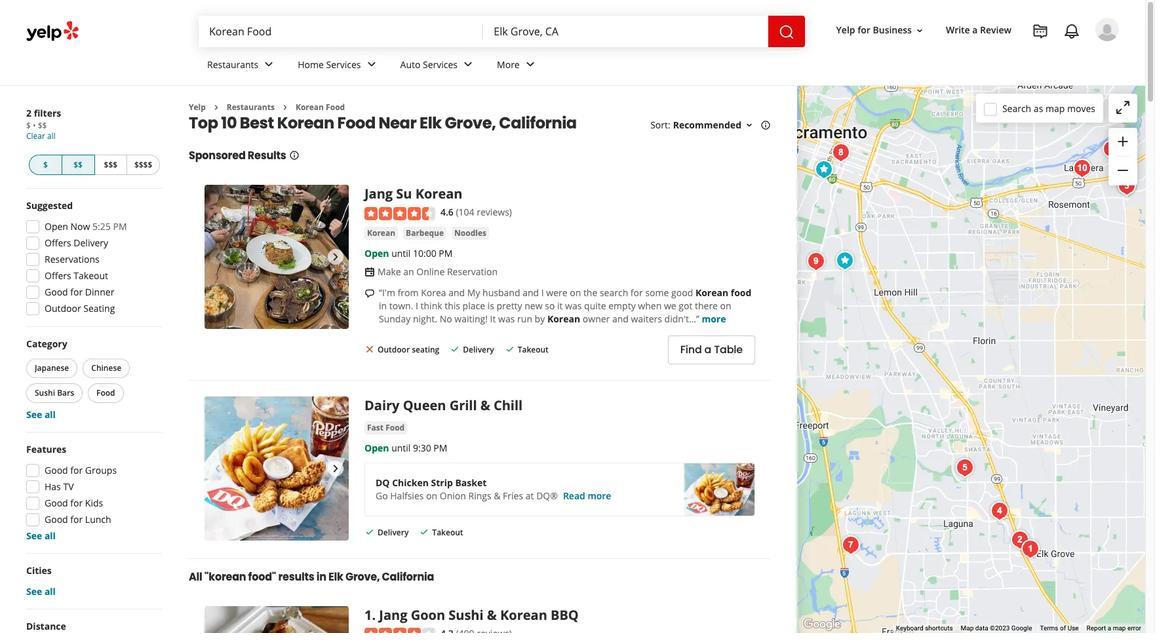 Task type: describe. For each thing, give the bounding box(es) containing it.
16 checkmark v2 image for delivery
[[419, 527, 430, 538]]

waiting!
[[455, 313, 488, 325]]

groups
[[85, 464, 117, 477]]

queen
[[403, 397, 446, 414]]

food button
[[88, 384, 124, 403]]

near
[[379, 112, 417, 134]]

1 vertical spatial grove,
[[346, 570, 380, 585]]

read
[[563, 490, 586, 502]]

lunch
[[85, 514, 111, 526]]

0 vertical spatial restaurants link
[[197, 47, 287, 85]]

0 vertical spatial elk
[[420, 112, 442, 134]]

auto
[[400, 58, 421, 71]]

4.2 star rating image
[[365, 628, 436, 634]]

group containing category
[[24, 338, 163, 422]]

map region
[[710, 46, 1156, 634]]

there
[[695, 300, 718, 312]]

1 horizontal spatial sushi
[[449, 607, 484, 624]]

delivery for leftmost 16 checkmark v2 icon
[[378, 527, 409, 538]]

open now 5:25 pm
[[45, 220, 127, 233]]

it
[[490, 313, 496, 325]]

no
[[440, 313, 452, 325]]

"korean
[[205, 570, 246, 585]]

see for category
[[26, 409, 42, 421]]

town.
[[389, 300, 413, 312]]

when
[[638, 300, 662, 312]]

all down cities on the left bottom of the page
[[45, 586, 56, 598]]

see all for features
[[26, 530, 56, 542]]

noah l. image
[[1096, 18, 1120, 41]]

reservation
[[447, 266, 498, 278]]

barbeque
[[406, 227, 444, 239]]

features
[[26, 443, 66, 456]]

group containing features
[[22, 443, 163, 543]]

su
[[396, 185, 412, 203]]

search
[[1003, 102, 1032, 114]]

0 horizontal spatial and
[[449, 286, 465, 299]]

offers for offers delivery
[[45, 237, 71, 249]]

good for kids
[[45, 497, 103, 510]]

korean left bbq
[[500, 607, 548, 624]]

food inside "button"
[[386, 422, 405, 433]]

distance
[[26, 620, 66, 633]]

1 horizontal spatial was
[[565, 300, 582, 312]]

noodles link
[[452, 227, 489, 240]]

oz korean bbq - elk grove image
[[838, 532, 864, 558]]

reviews)
[[477, 206, 512, 219]]

chinese button
[[83, 359, 130, 378]]

Find text field
[[209, 24, 473, 39]]

$ inside button
[[43, 159, 48, 171]]

top 10 best korean food near elk grove, california
[[189, 112, 577, 134]]

food"
[[248, 570, 276, 585]]

2 horizontal spatial and
[[613, 313, 629, 325]]

for for groups
[[70, 464, 83, 477]]

for for kids
[[70, 497, 83, 510]]

waiters
[[631, 313, 662, 325]]

2 horizontal spatial on
[[721, 300, 732, 312]]

google image
[[801, 617, 844, 634]]

korean up the 4.6 on the top left of page
[[416, 185, 463, 203]]

report
[[1087, 625, 1107, 632]]

0 vertical spatial delivery
[[74, 237, 108, 249]]

run
[[518, 313, 533, 325]]

1 horizontal spatial on
[[570, 286, 581, 299]]

auto services
[[400, 58, 458, 71]]

0 horizontal spatial 16 checkmark v2 image
[[365, 527, 375, 538]]

1 vertical spatial dairy queen grill & chill image
[[205, 397, 349, 541]]

group containing suggested
[[22, 199, 163, 319]]

dairy queen grill & chill
[[365, 397, 523, 414]]

offers delivery
[[45, 237, 108, 249]]

yelp for yelp link
[[189, 102, 206, 113]]

yd tofu house image
[[803, 248, 829, 274]]

home
[[298, 58, 324, 71]]

korean right 16 chevron right v2 icon
[[296, 102, 324, 113]]

projects image
[[1033, 24, 1049, 39]]

map
[[961, 625, 974, 632]]

1 vertical spatial jang
[[379, 607, 408, 624]]

pm inside group
[[113, 220, 127, 233]]

$$ inside 2 filters $ • $$ clear all
[[38, 120, 47, 131]]

0 horizontal spatial california
[[382, 570, 434, 585]]

all inside 2 filters $ • $$ clear all
[[47, 131, 56, 142]]

food inside button
[[96, 388, 115, 399]]

outdoor for outdoor seating
[[45, 302, 81, 315]]

good for good for lunch
[[45, 514, 68, 526]]

recommended button
[[673, 119, 755, 131]]

japanese
[[35, 363, 69, 374]]

terms of use link
[[1041, 625, 1079, 632]]

fast food
[[367, 422, 405, 433]]

1 vertical spatial elk
[[329, 570, 343, 585]]

all
[[189, 570, 202, 585]]

quite
[[584, 300, 606, 312]]

1 horizontal spatial and
[[523, 286, 539, 299]]

more inside dq chicken strip basket go halfsies on onion rings & fries at dq® read more
[[588, 490, 612, 502]]

open for jang su korean
[[365, 247, 389, 260]]

delivery for 16 checkmark v2 icon for outdoor seating
[[463, 344, 494, 356]]

of
[[1061, 625, 1067, 632]]

sunday
[[379, 313, 411, 325]]

fast food button
[[365, 422, 407, 435]]

dq®
[[537, 490, 558, 502]]

sort:
[[651, 119, 671, 131]]

all down good for lunch at the left bottom
[[45, 530, 56, 542]]

empty
[[609, 300, 636, 312]]

0 vertical spatial open
[[45, 220, 68, 233]]

0 vertical spatial i
[[542, 286, 544, 299]]

business categories element
[[197, 47, 1120, 85]]

0 vertical spatial &
[[481, 397, 490, 414]]

has
[[45, 481, 61, 493]]

cities
[[26, 565, 52, 577]]

korean down it
[[548, 313, 581, 325]]

•
[[33, 120, 36, 131]]

recommended
[[673, 119, 742, 131]]

for for lunch
[[70, 514, 83, 526]]

0 vertical spatial jang
[[365, 185, 393, 203]]

16 chevron right v2 image
[[211, 102, 222, 113]]

16 info v2 image
[[761, 120, 771, 131]]

now
[[71, 220, 90, 233]]

2
[[26, 107, 31, 119]]

24 chevron down v2 image for more
[[523, 57, 538, 72]]

data
[[976, 625, 989, 632]]

kids
[[85, 497, 103, 510]]

korean inside button
[[367, 227, 396, 239]]

has tv
[[45, 481, 74, 493]]

korean link
[[365, 227, 398, 240]]

user actions element
[[826, 16, 1138, 97]]

fries
[[503, 490, 523, 502]]

dq
[[376, 477, 390, 489]]

outdoor seating
[[378, 344, 440, 356]]

korean up 16 info v2 icon
[[277, 112, 334, 134]]

next image for dairy queen grill & chill
[[328, 461, 344, 477]]

korean inside "i'm from korea and my husband and i were on the search for some good korean food in town. i think this place is pretty new so it was quite empty when we got there on sunday night. no waiting! it was run by
[[696, 286, 729, 299]]

make
[[378, 266, 401, 278]]

$ button
[[29, 155, 62, 175]]

good for good for groups
[[45, 464, 68, 477]]

google
[[1012, 625, 1033, 632]]

barbeque button
[[403, 227, 447, 240]]

yelp for yelp for business
[[837, 24, 856, 36]]

think
[[421, 300, 442, 312]]

dairy
[[365, 397, 400, 414]]

go
[[376, 490, 388, 502]]

a for find
[[705, 343, 712, 358]]

in inside "i'm from korea and my husband and i were on the search for some good korean food in town. i think this place is pretty new so it was quite empty when we got there on sunday night. no waiting! it was run by
[[379, 300, 387, 312]]

zoom out image
[[1116, 163, 1131, 179]]

table
[[714, 343, 743, 358]]

error
[[1128, 625, 1142, 632]]

good for groups
[[45, 464, 117, 477]]

4.6 star rating image
[[365, 207, 436, 220]]

next image for jang su korean
[[328, 250, 344, 265]]

clear
[[26, 131, 45, 142]]

1 vertical spatial restaurants link
[[227, 102, 275, 113]]

more
[[497, 58, 520, 71]]

(104
[[456, 206, 475, 219]]

terms of use
[[1041, 625, 1079, 632]]

1 vertical spatial in
[[317, 570, 327, 585]]

all "korean food" results in elk grove, california
[[189, 570, 434, 585]]

group containing cities
[[26, 565, 163, 599]]

fast
[[367, 422, 384, 433]]

open until 9:30 pm
[[365, 442, 448, 454]]

1 horizontal spatial california
[[499, 112, 577, 134]]

pm for jang
[[439, 247, 453, 260]]

see for features
[[26, 530, 42, 542]]



Task type: vqa. For each thing, say whether or not it's contained in the screenshot.
QUITE
yes



Task type: locate. For each thing, give the bounding box(es) containing it.
$$ button
[[62, 155, 95, 175]]

a right 'find'
[[705, 343, 712, 358]]

2 filters $ • $$ clear all
[[26, 107, 61, 142]]

husband
[[483, 286, 520, 299]]

1 horizontal spatial 24 chevron down v2 image
[[364, 57, 379, 72]]

2 see from the top
[[26, 530, 42, 542]]

zoom in image
[[1116, 134, 1131, 149]]

good
[[45, 286, 68, 298], [45, 464, 68, 477], [45, 497, 68, 510], [45, 514, 68, 526]]

2 see all button from the top
[[26, 530, 56, 542]]

was down the pretty
[[499, 313, 515, 325]]

pm for dairy
[[434, 442, 448, 454]]

pretty
[[497, 300, 522, 312]]

24 chevron down v2 image for auto services
[[460, 57, 476, 72]]

takeout for 16 checkmark v2 image
[[518, 344, 549, 356]]

24 chevron down v2 image right auto services
[[460, 57, 476, 72]]

delivery
[[74, 237, 108, 249], [463, 344, 494, 356], [378, 527, 409, 538]]

for up tv
[[70, 464, 83, 477]]

shortcuts
[[926, 625, 953, 632]]

for inside button
[[858, 24, 871, 36]]

got
[[679, 300, 693, 312]]

1 horizontal spatial map
[[1113, 625, 1126, 632]]

in down "i'm
[[379, 300, 387, 312]]

1 vertical spatial until
[[392, 442, 411, 454]]

0 horizontal spatial grove,
[[346, 570, 380, 585]]

dairy queen grill & chill link
[[365, 397, 523, 414]]

restaurants inside business categories element
[[207, 58, 259, 71]]

0 vertical spatial dairy queen grill & chill image
[[832, 248, 858, 274]]

1 vertical spatial see all button
[[26, 530, 56, 542]]

1 horizontal spatial dairy queen grill & chill image
[[832, 248, 858, 274]]

1 horizontal spatial outdoor
[[378, 344, 410, 356]]

open until 10:00 pm
[[365, 247, 453, 260]]

home services link
[[287, 47, 390, 85]]

outdoor seating
[[45, 302, 115, 315]]

$ inside 2 filters $ • $$ clear all
[[26, 120, 31, 131]]

elk right "near" on the left
[[420, 112, 442, 134]]

none field up business categories element
[[494, 24, 758, 39]]

elk right "results"
[[329, 570, 343, 585]]

1 vertical spatial $$
[[74, 159, 83, 171]]

offers takeout
[[45, 270, 108, 282]]

korean up there
[[696, 286, 729, 299]]

2 vertical spatial pm
[[434, 442, 448, 454]]

more
[[702, 313, 726, 325], [588, 490, 612, 502]]

restaurants link left 16 chevron right v2 icon
[[227, 102, 275, 113]]

dairy queen grill & chill image inside map region
[[832, 248, 858, 274]]

2 horizontal spatial takeout
[[518, 344, 549, 356]]

i left were
[[542, 286, 544, 299]]

grove, down the auto services link
[[445, 112, 496, 134]]

none field up home services link at the top left
[[209, 24, 473, 39]]

1 vertical spatial offers
[[45, 270, 71, 282]]

sushi inside button
[[35, 388, 55, 399]]

.
[[372, 607, 376, 624]]

0 horizontal spatial $
[[26, 120, 31, 131]]

map right as
[[1046, 102, 1065, 114]]

food down home services link at the top left
[[326, 102, 345, 113]]

1 vertical spatial next image
[[328, 461, 344, 477]]

didn't…"
[[665, 313, 700, 325]]

1 horizontal spatial delivery
[[378, 527, 409, 538]]

and down empty
[[613, 313, 629, 325]]

yelp link
[[189, 102, 206, 113]]

24 chevron down v2 image right more
[[523, 57, 538, 72]]

map left "error" in the right bottom of the page
[[1113, 625, 1126, 632]]

jang goon sushi & korean bbq link
[[379, 607, 579, 624]]

good for dinner
[[45, 286, 114, 298]]

open down 'suggested'
[[45, 220, 68, 233]]

2 services from the left
[[423, 58, 458, 71]]

services right home
[[326, 58, 361, 71]]

2 see all from the top
[[26, 530, 56, 542]]

use
[[1068, 625, 1079, 632]]

16 reservation v2 image
[[365, 267, 375, 277]]

expand map image
[[1116, 100, 1131, 115]]

restaurants up 16 chevron right v2 image
[[207, 58, 259, 71]]

restaurants link
[[197, 47, 287, 85], [227, 102, 275, 113]]

see all button
[[26, 409, 56, 421], [26, 530, 56, 542], [26, 586, 56, 598]]

0 vertical spatial a
[[973, 24, 978, 36]]

food down chinese button
[[96, 388, 115, 399]]

1 24 chevron down v2 image from the left
[[460, 57, 476, 72]]

sushi right goon
[[449, 607, 484, 624]]

for up good for lunch at the left bottom
[[70, 497, 83, 510]]

group
[[1109, 128, 1138, 186], [22, 199, 163, 319], [24, 338, 163, 422], [22, 443, 163, 543], [26, 565, 163, 599]]

pocha house image
[[828, 139, 854, 166]]

0 horizontal spatial map
[[1046, 102, 1065, 114]]

1 vertical spatial i
[[416, 300, 418, 312]]

delivery down open now 5:25 pm at top left
[[74, 237, 108, 249]]

0 vertical spatial see
[[26, 409, 42, 421]]

0 horizontal spatial was
[[499, 313, 515, 325]]

1
[[365, 607, 372, 624]]

i left think
[[416, 300, 418, 312]]

3 see all button from the top
[[26, 586, 56, 598]]

1 none field from the left
[[209, 24, 473, 39]]

0 horizontal spatial dairy queen grill & chill image
[[205, 397, 349, 541]]

until for su
[[392, 247, 411, 260]]

was right it
[[565, 300, 582, 312]]

0 horizontal spatial services
[[326, 58, 361, 71]]

services for auto services
[[423, 58, 458, 71]]

2 24 chevron down v2 image from the left
[[523, 57, 538, 72]]

"i'm
[[379, 286, 395, 299]]

outdoor right the 16 close v2 image
[[378, 344, 410, 356]]

$$ right $ button
[[74, 159, 83, 171]]

see all up cities on the left bottom of the page
[[26, 530, 56, 542]]

by
[[535, 313, 545, 325]]

california up goon
[[382, 570, 434, 585]]

& left fries at the bottom of the page
[[494, 490, 501, 502]]

3 see all from the top
[[26, 586, 56, 598]]

2 vertical spatial delivery
[[378, 527, 409, 538]]

4 good from the top
[[45, 514, 68, 526]]

online
[[417, 266, 445, 278]]

see up cities on the left bottom of the page
[[26, 530, 42, 542]]

hankook tofu house image
[[1099, 136, 1125, 162]]

10
[[221, 112, 237, 134]]

1 vertical spatial pm
[[439, 247, 453, 260]]

& right goon
[[487, 607, 497, 624]]

none field the near
[[494, 24, 758, 39]]

search image
[[779, 24, 795, 40]]

california down more link
[[499, 112, 577, 134]]

$$$
[[104, 159, 118, 171]]

0 vertical spatial offers
[[45, 237, 71, 249]]

1 horizontal spatial elk
[[420, 112, 442, 134]]

24 chevron down v2 image
[[261, 57, 277, 72], [364, 57, 379, 72]]

korean owner and waiters didn't…" more
[[548, 313, 726, 325]]

and up new
[[523, 286, 539, 299]]

for inside "i'm from korea and my husband and i were on the search for some good korean food in town. i think this place is pretty new so it was quite empty when we got there on sunday night. no waiting! it was run by
[[631, 286, 643, 299]]

more down there
[[702, 313, 726, 325]]

1 offers from the top
[[45, 237, 71, 249]]

bbq
[[551, 607, 579, 624]]

a for write
[[973, 24, 978, 36]]

jang goon sushi & korean bbq image
[[1018, 536, 1044, 562]]

2 vertical spatial takeout
[[432, 527, 463, 538]]

1 horizontal spatial 16 checkmark v2 image
[[419, 527, 430, 538]]

16 checkmark v2 image
[[450, 344, 461, 355], [365, 527, 375, 538], [419, 527, 430, 538]]

a for report
[[1108, 625, 1112, 632]]

1 horizontal spatial services
[[423, 58, 458, 71]]

None search field
[[199, 16, 808, 47]]

2 vertical spatial &
[[487, 607, 497, 624]]

takeout down onion
[[432, 527, 463, 538]]

0 vertical spatial grove,
[[445, 112, 496, 134]]

& right grill
[[481, 397, 490, 414]]

none field find
[[209, 24, 473, 39]]

1 vertical spatial open
[[365, 247, 389, 260]]

suggested
[[26, 199, 73, 212]]

map for error
[[1113, 625, 1126, 632]]

16 close v2 image
[[365, 344, 375, 355]]

1 vertical spatial map
[[1113, 625, 1126, 632]]

strip
[[431, 477, 453, 489]]

on up more link on the right of page
[[721, 300, 732, 312]]

good down offers takeout
[[45, 286, 68, 298]]

chicken
[[392, 477, 429, 489]]

in
[[379, 300, 387, 312], [317, 570, 327, 585]]

1 horizontal spatial takeout
[[432, 527, 463, 538]]

jang su korean image
[[1114, 173, 1140, 199], [1114, 173, 1140, 199], [205, 185, 349, 330]]

see all button up cities on the left bottom of the page
[[26, 530, 56, 542]]

1 vertical spatial more
[[588, 490, 612, 502]]

0 horizontal spatial on
[[426, 490, 438, 502]]

yd togo korean bbq image
[[952, 455, 978, 481]]

this
[[445, 300, 460, 312]]

1 vertical spatial takeout
[[518, 344, 549, 356]]

1 see all from the top
[[26, 409, 56, 421]]

until up an
[[392, 247, 411, 260]]

1 slideshow element from the top
[[205, 185, 349, 330]]

dinner
[[85, 286, 114, 298]]

16 chevron down v2 image
[[744, 120, 755, 131]]

grove,
[[445, 112, 496, 134], [346, 570, 380, 585]]

2 good from the top
[[45, 464, 68, 477]]

takeout up dinner
[[74, 270, 108, 282]]

0 horizontal spatial 24 chevron down v2 image
[[460, 57, 476, 72]]

2 vertical spatial see all button
[[26, 586, 56, 598]]

2 vertical spatial open
[[365, 442, 389, 454]]

owner
[[583, 313, 610, 325]]

find a table link
[[668, 336, 756, 365]]

new
[[525, 300, 543, 312]]

Near text field
[[494, 24, 758, 39]]

good for good for kids
[[45, 497, 68, 510]]

1 vertical spatial $
[[43, 159, 48, 171]]

more link
[[487, 47, 549, 85]]

on down strip
[[426, 490, 438, 502]]

previous image
[[210, 461, 226, 477]]

the
[[584, 286, 598, 299]]

1 vertical spatial delivery
[[463, 344, 494, 356]]

slideshow element
[[205, 185, 349, 330], [205, 397, 349, 541]]

yelp left 16 chevron right v2 image
[[189, 102, 206, 113]]

1 next image from the top
[[328, 250, 344, 265]]

1 see all button from the top
[[26, 409, 56, 421]]

1 horizontal spatial grove,
[[445, 112, 496, 134]]

3 see from the top
[[26, 586, 42, 598]]

1 horizontal spatial i
[[542, 286, 544, 299]]

pm up make an online reservation
[[439, 247, 453, 260]]

2 vertical spatial a
[[1108, 625, 1112, 632]]

24 chevron down v2 image left auto
[[364, 57, 379, 72]]

good down "good for kids"
[[45, 514, 68, 526]]

1 vertical spatial slideshow element
[[205, 397, 349, 541]]

0 vertical spatial slideshow element
[[205, 185, 349, 330]]

16 info v2 image
[[289, 150, 299, 161]]

all down sushi bars button
[[45, 409, 56, 421]]

open down fast
[[365, 442, 389, 454]]

offers for offers takeout
[[45, 270, 71, 282]]

& inside dq chicken strip basket go halfsies on onion rings & fries at dq® read more
[[494, 490, 501, 502]]

services right auto
[[423, 58, 458, 71]]

0 horizontal spatial in
[[317, 570, 327, 585]]

0 horizontal spatial i
[[416, 300, 418, 312]]

24 chevron down v2 image left home
[[261, 57, 277, 72]]

16 chevron down v2 image
[[915, 25, 925, 36]]

good for lunch
[[45, 514, 111, 526]]

search
[[600, 286, 628, 299]]

yelp left business
[[837, 24, 856, 36]]

0 vertical spatial pm
[[113, 220, 127, 233]]

24 chevron down v2 image for restaurants
[[261, 57, 277, 72]]

0 horizontal spatial none field
[[209, 24, 473, 39]]

korean down 4.6 star rating image
[[367, 227, 396, 239]]

16 speech v2 image
[[365, 288, 375, 299]]

restaurants link up 16 chevron right v2 image
[[197, 47, 287, 85]]

2 until from the top
[[392, 442, 411, 454]]

until left '9:30'
[[392, 442, 411, 454]]

jang
[[365, 185, 393, 203], [379, 607, 408, 624]]

1 vertical spatial california
[[382, 570, 434, 585]]

0 vertical spatial see all
[[26, 409, 56, 421]]

0 vertical spatial california
[[499, 112, 577, 134]]

pm right '9:30'
[[434, 442, 448, 454]]

24 chevron down v2 image inside home services link
[[364, 57, 379, 72]]

miso japanese restaurant image
[[811, 156, 837, 183]]

a right write
[[973, 24, 978, 36]]

0 vertical spatial was
[[565, 300, 582, 312]]

0 horizontal spatial yelp
[[189, 102, 206, 113]]

reservations
[[45, 253, 100, 266]]

grove, up 1
[[346, 570, 380, 585]]

0 vertical spatial map
[[1046, 102, 1065, 114]]

dairy queen grill & chill image
[[832, 248, 858, 274], [205, 397, 349, 541]]

$ down clear all "link"
[[43, 159, 48, 171]]

1 horizontal spatial yelp
[[837, 24, 856, 36]]

see down sushi bars button
[[26, 409, 42, 421]]

delivery down 'go'
[[378, 527, 409, 538]]

2 horizontal spatial delivery
[[463, 344, 494, 356]]

16 checkmark v2 image for outdoor seating
[[450, 344, 461, 355]]

1 horizontal spatial none field
[[494, 24, 758, 39]]

0 horizontal spatial elk
[[329, 570, 343, 585]]

korean food
[[296, 102, 345, 113]]

yelp for business
[[837, 24, 912, 36]]

pm
[[113, 220, 127, 233], [439, 247, 453, 260], [434, 442, 448, 454]]

open up '16 reservation v2' 'image'
[[365, 247, 389, 260]]

24 chevron down v2 image inside more link
[[523, 57, 538, 72]]

0 vertical spatial $
[[26, 120, 31, 131]]

see all button down cities on the left bottom of the page
[[26, 586, 56, 598]]

0 horizontal spatial $$
[[38, 120, 47, 131]]

for
[[858, 24, 871, 36], [70, 286, 83, 298], [631, 286, 643, 299], [70, 464, 83, 477], [70, 497, 83, 510], [70, 514, 83, 526]]

$ left •
[[26, 120, 31, 131]]

good
[[672, 286, 693, 299]]

good up has tv
[[45, 464, 68, 477]]

0 horizontal spatial 24 chevron down v2 image
[[261, 57, 277, 72]]

1 24 chevron down v2 image from the left
[[261, 57, 277, 72]]

$$ inside button
[[74, 159, 83, 171]]

bonchon image
[[987, 498, 1013, 524]]

1 vertical spatial see
[[26, 530, 42, 542]]

some
[[646, 286, 669, 299]]

16 checkmark v2 image
[[505, 344, 515, 355]]

outdoor for outdoor seating
[[378, 344, 410, 356]]

see all button for features
[[26, 530, 56, 542]]

food right fast
[[386, 422, 405, 433]]

1 vertical spatial a
[[705, 343, 712, 358]]

for left business
[[858, 24, 871, 36]]

0 vertical spatial see all button
[[26, 409, 56, 421]]

see all for category
[[26, 409, 56, 421]]

1 vertical spatial restaurants
[[227, 102, 275, 113]]

food
[[731, 286, 752, 299]]

more right read
[[588, 490, 612, 502]]

for for dinner
[[70, 286, 83, 298]]

24 chevron down v2 image
[[460, 57, 476, 72], [523, 57, 538, 72]]

previous image
[[210, 250, 226, 265]]

find a table
[[681, 343, 743, 358]]

see down cities on the left bottom of the page
[[26, 586, 42, 598]]

3 good from the top
[[45, 497, 68, 510]]

takeout
[[74, 270, 108, 282], [518, 344, 549, 356], [432, 527, 463, 538]]

2 next image from the top
[[328, 461, 344, 477]]

offers up reservations
[[45, 237, 71, 249]]

slideshow element for dairy queen grill & chill
[[205, 397, 349, 541]]

for down offers takeout
[[70, 286, 83, 298]]

24 chevron down v2 image inside restaurants link
[[261, 57, 277, 72]]

slideshow element for jang su korean
[[205, 185, 349, 330]]

2 vertical spatial see
[[26, 586, 42, 598]]

see all down cities on the left bottom of the page
[[26, 586, 56, 598]]

0 horizontal spatial a
[[705, 343, 712, 358]]

jang up 4.2 star rating image
[[379, 607, 408, 624]]

16 chevron right v2 image
[[280, 102, 291, 113]]

1 vertical spatial outdoor
[[378, 344, 410, 356]]

2 none field from the left
[[494, 24, 758, 39]]

open for dairy queen grill & chill
[[365, 442, 389, 454]]

food left "near" on the left
[[337, 112, 376, 134]]

moves
[[1068, 102, 1096, 114]]

on inside dq chicken strip basket go halfsies on onion rings & fries at dq® read more
[[426, 490, 438, 502]]

on left the the
[[570, 286, 581, 299]]

next image
[[328, 250, 344, 265], [328, 461, 344, 477]]

sushi
[[35, 388, 55, 399], [449, 607, 484, 624]]

sponsored results
[[189, 148, 286, 164]]

takeout right 16 checkmark v2 image
[[518, 344, 549, 356]]

takeout for 16 checkmark v2 icon for delivery
[[432, 527, 463, 538]]

services for home services
[[326, 58, 361, 71]]

yelp inside yelp for business button
[[837, 24, 856, 36]]

good down has tv
[[45, 497, 68, 510]]

halfsies
[[390, 490, 424, 502]]

notifications image
[[1064, 24, 1080, 39]]

24 chevron down v2 image for home services
[[364, 57, 379, 72]]

2 slideshow element from the top
[[205, 397, 349, 541]]

until
[[392, 247, 411, 260], [392, 442, 411, 454]]

1 horizontal spatial 24 chevron down v2 image
[[523, 57, 538, 72]]

1 vertical spatial was
[[499, 313, 515, 325]]

grill
[[450, 397, 477, 414]]

0 horizontal spatial takeout
[[74, 270, 108, 282]]

report a map error link
[[1087, 625, 1142, 632]]

pm right 5:25
[[113, 220, 127, 233]]

$$$ button
[[95, 155, 127, 175]]

all right clear
[[47, 131, 56, 142]]

for for business
[[858, 24, 871, 36]]

until for queen
[[392, 442, 411, 454]]

good for good for dinner
[[45, 286, 68, 298]]

0 vertical spatial takeout
[[74, 270, 108, 282]]

see all button down sushi bars button
[[26, 409, 56, 421]]

elk
[[420, 112, 442, 134], [329, 570, 343, 585]]

1 see from the top
[[26, 409, 42, 421]]

terms
[[1041, 625, 1059, 632]]

is
[[488, 300, 494, 312]]

place
[[463, 300, 485, 312]]

see all button for category
[[26, 409, 56, 421]]

1 . jang goon sushi & korean bbq
[[365, 607, 579, 624]]

1 services from the left
[[326, 58, 361, 71]]

0 vertical spatial in
[[379, 300, 387, 312]]

see all down sushi bars button
[[26, 409, 56, 421]]

0 horizontal spatial outdoor
[[45, 302, 81, 315]]

1 horizontal spatial more
[[702, 313, 726, 325]]

None field
[[209, 24, 473, 39], [494, 24, 758, 39]]

open
[[45, 220, 68, 233], [365, 247, 389, 260], [365, 442, 389, 454]]

sushi left bars
[[35, 388, 55, 399]]

for down "good for kids"
[[70, 514, 83, 526]]

restaurants left 16 chevron right v2 icon
[[227, 102, 275, 113]]

2 offers from the top
[[45, 270, 71, 282]]

filters
[[34, 107, 61, 119]]

map for moves
[[1046, 102, 1065, 114]]

pine tree house image
[[1069, 155, 1096, 181]]

in right "results"
[[317, 570, 327, 585]]

gangnam ave 2go image
[[1007, 527, 1033, 553]]

a right the report on the right
[[1108, 625, 1112, 632]]

1 good from the top
[[45, 286, 68, 298]]

2 horizontal spatial a
[[1108, 625, 1112, 632]]

1 until from the top
[[392, 247, 411, 260]]

2 24 chevron down v2 image from the left
[[364, 57, 379, 72]]

offers down reservations
[[45, 270, 71, 282]]

outdoor down good for dinner
[[45, 302, 81, 315]]

9:30
[[413, 442, 431, 454]]

0 vertical spatial until
[[392, 247, 411, 260]]

$$ right •
[[38, 120, 47, 131]]

for up when
[[631, 286, 643, 299]]

0 vertical spatial more
[[702, 313, 726, 325]]

jang left su
[[365, 185, 393, 203]]

2 vertical spatial on
[[426, 490, 438, 502]]

it
[[557, 300, 563, 312]]

1 vertical spatial sushi
[[449, 607, 484, 624]]

5:25
[[93, 220, 111, 233]]

sponsored
[[189, 148, 246, 164]]

24 chevron down v2 image inside the auto services link
[[460, 57, 476, 72]]

yelp for business button
[[831, 19, 931, 42]]



